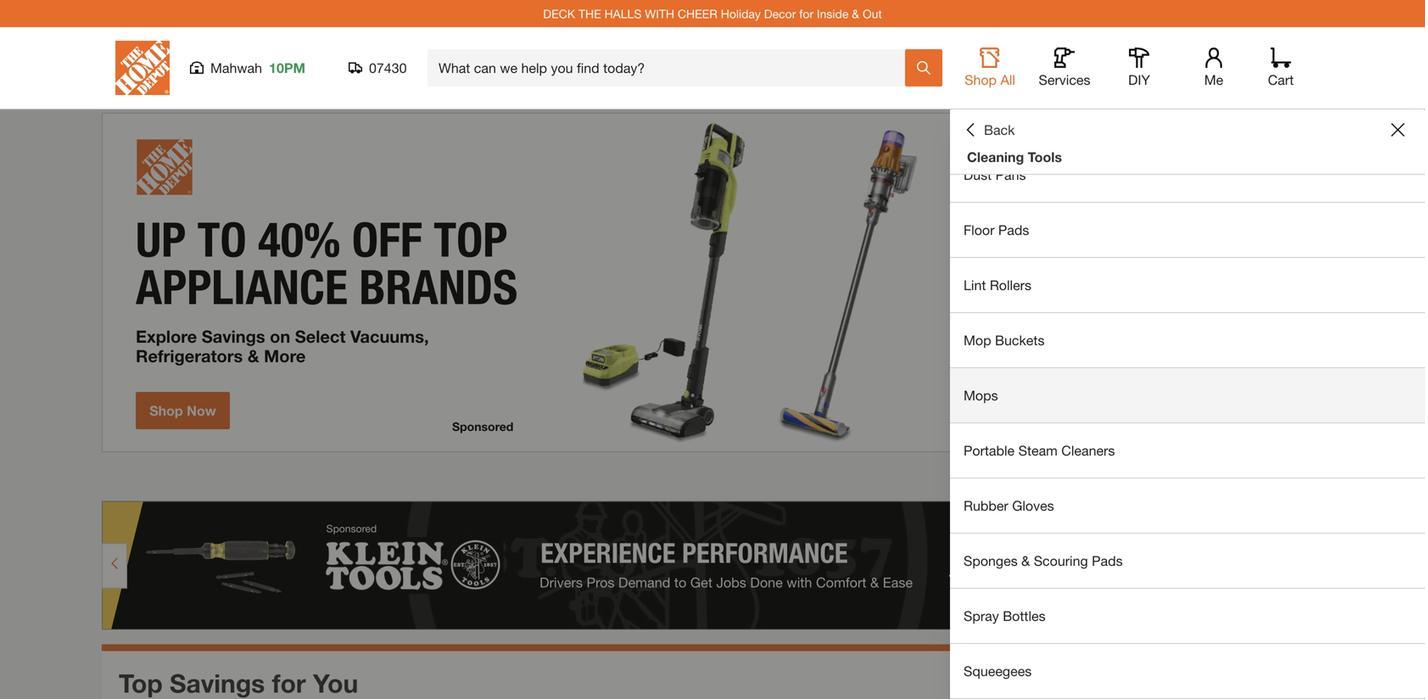 Task type: vqa. For each thing, say whether or not it's contained in the screenshot.
Mop Buckets
yes



Task type: locate. For each thing, give the bounding box(es) containing it.
0 horizontal spatial &
[[852, 7, 860, 21]]

10pm
[[269, 60, 305, 76]]

decor
[[764, 7, 796, 21]]

1 horizontal spatial &
[[1022, 553, 1030, 569]]

1 vertical spatial for
[[272, 668, 306, 698]]

0 vertical spatial pads
[[999, 222, 1030, 238]]

sponges & scouring pads
[[964, 553, 1123, 569]]

pans
[[996, 167, 1026, 183]]

portable
[[964, 442, 1015, 459]]

mahwah 10pm
[[210, 60, 305, 76]]

deck the halls with cheer holiday decor for inside & out
[[543, 7, 882, 21]]

rubber gloves
[[964, 498, 1054, 514]]

shop all button
[[963, 48, 1017, 88]]

savings
[[170, 668, 265, 698]]

dust
[[964, 167, 992, 183]]

rollers
[[990, 277, 1032, 293]]

& inside "link"
[[1022, 553, 1030, 569]]

squeegees link
[[950, 644, 1425, 698]]

0 vertical spatial for
[[800, 7, 814, 21]]

1 horizontal spatial pads
[[1092, 553, 1123, 569]]

diy button
[[1112, 48, 1167, 88]]

rubber gloves link
[[950, 479, 1425, 533]]

back
[[984, 122, 1015, 138]]

cart
[[1268, 72, 1294, 88]]

pads right floor
[[999, 222, 1030, 238]]

cheer
[[678, 7, 718, 21]]

5
[[1271, 470, 1280, 488]]

cleaners
[[1062, 442, 1115, 459]]

What can we help you find today? search field
[[439, 50, 905, 86]]

the home depot logo image
[[115, 41, 170, 95]]

mops
[[964, 387, 998, 403]]

sponges
[[964, 553, 1018, 569]]

lint rollers
[[964, 277, 1032, 293]]

0 horizontal spatial pads
[[999, 222, 1030, 238]]

mop buckets link
[[950, 313, 1425, 367]]

portable steam cleaners
[[964, 442, 1115, 459]]

/
[[1266, 470, 1271, 488]]

previous slide image
[[1229, 472, 1242, 486]]

steam
[[1019, 442, 1058, 459]]

pads inside "link"
[[1092, 553, 1123, 569]]

pads
[[999, 222, 1030, 238], [1092, 553, 1123, 569]]

for
[[800, 7, 814, 21], [272, 668, 306, 698]]

drawer close image
[[1392, 123, 1405, 137]]

&
[[852, 7, 860, 21], [1022, 553, 1030, 569]]

for left you
[[272, 668, 306, 698]]

services button
[[1038, 48, 1092, 88]]

rubber
[[964, 498, 1009, 514]]

& left 'out'
[[852, 7, 860, 21]]

shop
[[965, 72, 997, 88]]

0 vertical spatial &
[[852, 7, 860, 21]]

pads right the scouring at the bottom right of page
[[1092, 553, 1123, 569]]

1 vertical spatial pads
[[1092, 553, 1123, 569]]

holiday
[[721, 7, 761, 21]]

cleaning
[[967, 149, 1024, 165]]

for left inside
[[800, 7, 814, 21]]

cart link
[[1263, 48, 1300, 88]]

squeegees
[[964, 663, 1032, 679]]

& right sponges
[[1022, 553, 1030, 569]]

1 vertical spatial &
[[1022, 553, 1030, 569]]



Task type: describe. For each thing, give the bounding box(es) containing it.
me
[[1205, 72, 1224, 88]]

the
[[579, 7, 601, 21]]

buckets
[[995, 332, 1045, 348]]

back button
[[964, 121, 1015, 138]]

spray
[[964, 608, 999, 624]]

with
[[645, 7, 675, 21]]

spray bottles
[[964, 608, 1046, 624]]

portable steam cleaners link
[[950, 423, 1425, 478]]

feedback link image
[[1403, 287, 1425, 378]]

shop all
[[965, 72, 1016, 88]]

top
[[119, 668, 163, 698]]

lint rollers link
[[950, 258, 1425, 312]]

you
[[313, 668, 358, 698]]

spray bottles link
[[950, 589, 1425, 643]]

scouring
[[1034, 553, 1088, 569]]

all
[[1001, 72, 1016, 88]]

services
[[1039, 72, 1091, 88]]

dust pans link
[[950, 148, 1425, 202]]

tools
[[1028, 149, 1062, 165]]

me button
[[1187, 48, 1241, 88]]

mops link
[[950, 368, 1425, 423]]

cleaning tools
[[967, 149, 1062, 165]]

gloves
[[1012, 498, 1054, 514]]

bottles
[[1003, 608, 1046, 624]]

deck the halls with cheer holiday decor for inside & out link
[[543, 7, 882, 21]]

sponges & scouring pads link
[[950, 534, 1425, 588]]

deck
[[543, 7, 575, 21]]

1 horizontal spatial for
[[800, 7, 814, 21]]

floor pads link
[[950, 203, 1425, 257]]

diy
[[1129, 72, 1150, 88]]

floor pads
[[964, 222, 1030, 238]]

inside
[[817, 7, 849, 21]]

lint
[[964, 277, 986, 293]]

mop
[[964, 332, 992, 348]]

next slide image
[[1295, 472, 1308, 486]]

floor
[[964, 222, 995, 238]]

out
[[863, 7, 882, 21]]

0 horizontal spatial for
[[272, 668, 306, 698]]

halls
[[605, 7, 642, 21]]

3
[[1257, 470, 1266, 488]]

07430 button
[[349, 59, 407, 76]]

top savings for you
[[119, 668, 358, 698]]

dusters link
[[950, 92, 1425, 147]]

dust pans
[[964, 167, 1026, 183]]

07430
[[369, 60, 407, 76]]

mahwah
[[210, 60, 262, 76]]

mop buckets
[[964, 332, 1045, 348]]

3 / 5
[[1257, 470, 1280, 488]]

dusters
[[964, 112, 1011, 128]]



